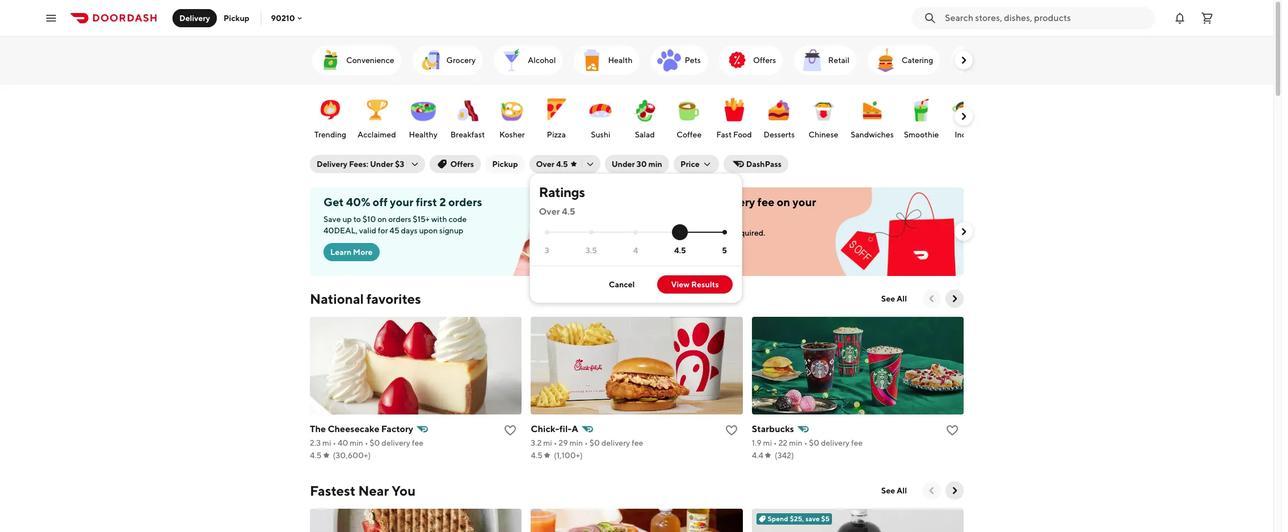 Task type: locate. For each thing, give the bounding box(es) containing it.
delivery
[[179, 13, 210, 22], [317, 160, 348, 169]]

0 vertical spatial over 4.5
[[536, 160, 568, 169]]

90210 button
[[271, 13, 304, 22]]

1 vertical spatial next button of carousel image
[[959, 111, 970, 122]]

1 vertical spatial first
[[655, 209, 677, 222]]

orders up code
[[449, 195, 482, 208]]

0 vertical spatial see all link
[[875, 290, 914, 308]]

2 • from the left
[[365, 438, 368, 447]]

1 horizontal spatial learn more
[[662, 250, 704, 259]]

mi right 2.3
[[322, 438, 331, 447]]

0 horizontal spatial pickup
[[224, 13, 250, 22]]

learn more button down 40deal,
[[324, 243, 380, 261]]

1 horizontal spatial learn
[[662, 250, 683, 259]]

with
[[432, 215, 447, 224]]

$5 right "save"
[[822, 514, 830, 523]]

next button of carousel image right previous button of carousel icon
[[949, 293, 961, 304]]

1 your from the left
[[390, 195, 414, 208]]

0 vertical spatial see
[[882, 294, 896, 303]]

orders
[[449, 195, 482, 208], [389, 215, 411, 224]]

3
[[545, 246, 549, 255]]

save
[[324, 215, 341, 224]]

2 see all link from the top
[[875, 482, 914, 500]]

over 4.5 down ratings
[[539, 206, 576, 217]]

under
[[370, 160, 394, 169], [612, 160, 635, 169]]

on up the for
[[378, 215, 387, 224]]

enjoy
[[655, 195, 685, 208]]

0 horizontal spatial $​0
[[370, 438, 380, 447]]

• left 40
[[333, 438, 336, 447]]

1 horizontal spatial under
[[612, 160, 635, 169]]

1 next button of carousel image from the top
[[959, 55, 970, 66]]

delivery button
[[173, 9, 217, 27]]

2 see from the top
[[882, 486, 896, 495]]

1 vertical spatial delivery
[[317, 160, 348, 169]]

0 vertical spatial next button of carousel image
[[959, 55, 970, 66]]

under left 30
[[612, 160, 635, 169]]

orders inside save up to $10 on orders $15+ with code 40deal, valid for 45 days upon signup
[[389, 215, 411, 224]]

see all for fastest near you
[[882, 486, 907, 495]]

see all link
[[875, 290, 914, 308], [875, 482, 914, 500]]

0 horizontal spatial offers
[[451, 160, 474, 169]]

$0
[[696, 195, 711, 208]]

2 under from the left
[[612, 160, 635, 169]]

(30,600+)
[[333, 451, 371, 460]]

1 horizontal spatial mi
[[544, 438, 552, 447]]

pickup button left 90210
[[217, 9, 256, 27]]

$25,
[[790, 514, 804, 523]]

0 vertical spatial pickup button
[[217, 9, 256, 27]]

1 click to add this store to your saved list image from the left
[[504, 424, 518, 437]]

chick-
[[531, 424, 560, 434]]

delivery for chick-fil-a
[[602, 438, 630, 447]]

•
[[333, 438, 336, 447], [365, 438, 368, 447], [554, 438, 557, 447], [585, 438, 588, 447], [774, 438, 777, 447], [804, 438, 808, 447]]

over up 3 stars and over icon
[[539, 206, 560, 217]]

previous button of carousel image
[[927, 485, 938, 496]]

on inside save up to $10 on orders $15+ with code 40deal, valid for 45 days upon signup
[[378, 215, 387, 224]]

learn down 40deal,
[[330, 248, 352, 257]]

learn more button down subtotal
[[655, 245, 711, 263]]

0 horizontal spatial learn more
[[330, 248, 373, 257]]

1 see all from the top
[[882, 294, 907, 303]]

1 mi from the left
[[322, 438, 331, 447]]

retail link
[[795, 45, 857, 75]]

delivery inside enjoy a $0 delivery fee on your first order.
[[713, 195, 756, 208]]

see all link left previous button of carousel image
[[875, 482, 914, 500]]

see left previous button of carousel icon
[[882, 294, 896, 303]]

1 see from the top
[[882, 294, 896, 303]]

fees:
[[349, 160, 369, 169]]

0 vertical spatial offers
[[754, 56, 776, 65]]

$​0 for factory
[[370, 438, 380, 447]]

desserts
[[764, 130, 795, 139]]

mi for the
[[322, 438, 331, 447]]

0 vertical spatial first
[[416, 195, 437, 208]]

• right 29
[[585, 438, 588, 447]]

0 horizontal spatial orders
[[389, 215, 411, 224]]

1 horizontal spatial learn more button
[[655, 245, 711, 263]]

over 4.5 up ratings
[[536, 160, 568, 169]]

3 mi from the left
[[764, 438, 772, 447]]

$​0 down the cheesecake factory
[[370, 438, 380, 447]]

next button of carousel image right previous button of carousel image
[[949, 485, 961, 496]]

delivery down factory
[[382, 438, 411, 447]]

3 • from the left
[[554, 438, 557, 447]]

1 vertical spatial over 4.5
[[539, 206, 576, 217]]

4.5 up ratings
[[556, 160, 568, 169]]

learn more button
[[324, 243, 380, 261], [655, 245, 711, 263]]

delivery inside button
[[179, 13, 210, 22]]

under left $3 at the left top
[[370, 160, 394, 169]]

1 horizontal spatial offers
[[754, 56, 776, 65]]

1 horizontal spatial pickup
[[492, 160, 518, 169]]

see
[[882, 294, 896, 303], [882, 486, 896, 495]]

alcohol image
[[499, 47, 526, 74]]

$​0 for a
[[590, 438, 600, 447]]

0 vertical spatial pickup
[[224, 13, 250, 22]]

0 horizontal spatial pickup button
[[217, 9, 256, 27]]

1 vertical spatial next button of carousel image
[[949, 485, 961, 496]]

on
[[777, 195, 791, 208], [378, 215, 387, 224]]

learn more button for 40%
[[324, 243, 380, 261]]

retail image
[[799, 47, 826, 74]]

see all link left previous button of carousel icon
[[875, 290, 914, 308]]

learn
[[330, 248, 352, 257], [662, 250, 683, 259]]

4 • from the left
[[585, 438, 588, 447]]

on down dashpass
[[777, 195, 791, 208]]

fee inside enjoy a $0 delivery fee on your first order.
[[758, 195, 775, 208]]

• left 22
[[774, 438, 777, 447]]

min right 22
[[789, 438, 803, 447]]

price
[[681, 160, 700, 169]]

0 vertical spatial see all
[[882, 294, 907, 303]]

see for national favorites
[[882, 294, 896, 303]]

2 next button of carousel image from the top
[[949, 485, 961, 496]]

trending link
[[311, 90, 350, 143]]

your inside enjoy a $0 delivery fee on your first order.
[[793, 195, 817, 208]]

1 • from the left
[[333, 438, 336, 447]]

all left previous button of carousel icon
[[897, 294, 907, 303]]

$10
[[363, 215, 376, 224]]

first left 2
[[416, 195, 437, 208]]

cancel
[[609, 280, 635, 289]]

learn down subtotal
[[662, 250, 683, 259]]

1 vertical spatial all
[[897, 486, 907, 495]]

3 stars and over image
[[545, 230, 549, 235]]

1 vertical spatial on
[[378, 215, 387, 224]]

1 horizontal spatial click to add this store to your saved list image
[[946, 424, 960, 437]]

next button of carousel image
[[959, 55, 970, 66], [959, 111, 970, 122], [959, 226, 970, 237]]

1 horizontal spatial delivery
[[317, 160, 348, 169]]

1 under from the left
[[370, 160, 394, 169]]

1 horizontal spatial first
[[655, 209, 677, 222]]

1 vertical spatial see all
[[882, 486, 907, 495]]

0 vertical spatial on
[[777, 195, 791, 208]]

0 horizontal spatial learn more button
[[324, 243, 380, 261]]

2 horizontal spatial mi
[[764, 438, 772, 447]]

learn more down subtotal
[[662, 250, 704, 259]]

1 horizontal spatial on
[[777, 195, 791, 208]]

2 your from the left
[[793, 195, 817, 208]]

more for 40%
[[353, 248, 373, 257]]

1 horizontal spatial $​0
[[590, 438, 600, 447]]

learn more down 40deal,
[[330, 248, 373, 257]]

pickup button down kosher
[[486, 155, 525, 173]]

1 vertical spatial $5
[[822, 514, 830, 523]]

mi right the "1.9"
[[764, 438, 772, 447]]

4.5 down 3.2
[[531, 451, 543, 460]]

factory
[[382, 424, 414, 434]]

2 see all from the top
[[882, 486, 907, 495]]

• left 29
[[554, 438, 557, 447]]

1 horizontal spatial pickup button
[[486, 155, 525, 173]]

first down the 'enjoy' in the top of the page
[[655, 209, 677, 222]]

the cheesecake factory
[[310, 424, 414, 434]]

min up (30,600+)
[[350, 438, 363, 447]]

enjoy a $0 delivery fee on your first order.
[[655, 195, 817, 222]]

2.3
[[310, 438, 321, 447]]

first inside enjoy a $0 delivery fee on your first order.
[[655, 209, 677, 222]]

favorites
[[367, 291, 421, 307]]

5
[[722, 246, 727, 255]]

over 4.5 button
[[530, 155, 601, 173]]

2 mi from the left
[[544, 438, 552, 447]]

see all left previous button of carousel image
[[882, 486, 907, 495]]

indian
[[955, 130, 978, 139]]

more down subtotal
[[685, 250, 704, 259]]

1 horizontal spatial more
[[685, 250, 704, 259]]

convenience
[[346, 56, 394, 65]]

1 horizontal spatial $5
[[822, 514, 830, 523]]

see all left previous button of carousel icon
[[882, 294, 907, 303]]

more for a
[[685, 250, 704, 259]]

0 horizontal spatial learn
[[330, 248, 352, 257]]

delivery for the cheesecake factory
[[382, 438, 411, 447]]

1 vertical spatial see all link
[[875, 482, 914, 500]]

45
[[390, 226, 400, 235]]

1 vertical spatial see
[[882, 486, 896, 495]]

1 $​0 from the left
[[370, 438, 380, 447]]

1 all from the top
[[897, 294, 907, 303]]

0 horizontal spatial on
[[378, 215, 387, 224]]

breakfast
[[451, 130, 485, 139]]

40%
[[346, 195, 371, 208]]

offers button
[[430, 155, 481, 173]]

fastest near you
[[310, 483, 416, 499]]

1 vertical spatial orders
[[389, 215, 411, 224]]

4 stars and over image
[[634, 230, 638, 235]]

offers inside offers link
[[754, 56, 776, 65]]

convenience image
[[317, 47, 344, 74]]

off
[[373, 195, 388, 208]]

• down the cheesecake factory
[[365, 438, 368, 447]]

5 stars and over image
[[723, 230, 727, 235]]

$​0
[[370, 438, 380, 447], [590, 438, 600, 447], [809, 438, 820, 447]]

get 40% off your first 2 orders
[[324, 195, 482, 208]]

fast
[[717, 130, 732, 139]]

$​0 right 29
[[590, 438, 600, 447]]

Store search: begin typing to search for stores available on DoorDash text field
[[945, 12, 1149, 24]]

dashpass button
[[724, 155, 789, 173]]

min right 30
[[649, 160, 663, 169]]

all left previous button of carousel image
[[897, 486, 907, 495]]

all for fastest near you
[[897, 486, 907, 495]]

food
[[734, 130, 752, 139]]

delivery right 29
[[602, 438, 630, 447]]

(342)
[[775, 451, 794, 460]]

pickup down kosher
[[492, 160, 518, 169]]

0 vertical spatial delivery
[[179, 13, 210, 22]]

1 next button of carousel image from the top
[[949, 293, 961, 304]]

0 vertical spatial $5
[[655, 228, 665, 237]]

1 see all link from the top
[[875, 290, 914, 308]]

spend
[[768, 514, 789, 523]]

2 horizontal spatial $​0
[[809, 438, 820, 447]]

0 horizontal spatial mi
[[322, 438, 331, 447]]

min right 29
[[570, 438, 583, 447]]

0 vertical spatial over
[[536, 160, 555, 169]]

save
[[806, 514, 820, 523]]

0 horizontal spatial more
[[353, 248, 373, 257]]

0 vertical spatial next button of carousel image
[[949, 293, 961, 304]]

over
[[536, 160, 555, 169], [539, 206, 560, 217]]

5 • from the left
[[774, 438, 777, 447]]

click to add this store to your saved list image
[[504, 424, 518, 437], [946, 424, 960, 437]]

1.9
[[752, 438, 762, 447]]

acclaimed
[[358, 130, 396, 139]]

more down valid
[[353, 248, 373, 257]]

0 horizontal spatial your
[[390, 195, 414, 208]]

4.5 inside button
[[556, 160, 568, 169]]

29
[[559, 438, 568, 447]]

0 horizontal spatial under
[[370, 160, 394, 169]]

2 all from the top
[[897, 486, 907, 495]]

30
[[637, 160, 647, 169]]

• right 22
[[804, 438, 808, 447]]

see left previous button of carousel image
[[882, 486, 896, 495]]

mi right 3.2
[[544, 438, 552, 447]]

click to add this store to your saved list image
[[725, 424, 739, 437]]

0 vertical spatial orders
[[449, 195, 482, 208]]

2 click to add this store to your saved list image from the left
[[946, 424, 960, 437]]

over down pizza
[[536, 160, 555, 169]]

offers right offers icon
[[754, 56, 776, 65]]

2 $​0 from the left
[[590, 438, 600, 447]]

2 vertical spatial next button of carousel image
[[959, 226, 970, 237]]

orders up the "45"
[[389, 215, 411, 224]]

pickup right delivery button
[[224, 13, 250, 22]]

under 30 min
[[612, 160, 663, 169]]

health image
[[579, 47, 606, 74]]

1 vertical spatial offers
[[451, 160, 474, 169]]

4.5
[[556, 160, 568, 169], [562, 206, 576, 217], [675, 246, 686, 255], [310, 451, 322, 460], [531, 451, 543, 460]]

offers down "breakfast"
[[451, 160, 474, 169]]

delivery right '$0'
[[713, 195, 756, 208]]

for
[[378, 226, 388, 235]]

3.2 mi • 29 min • $​0 delivery fee
[[531, 438, 644, 447]]

1 horizontal spatial your
[[793, 195, 817, 208]]

see all for national favorites
[[882, 294, 907, 303]]

min
[[649, 160, 663, 169], [350, 438, 363, 447], [570, 438, 583, 447], [789, 438, 803, 447]]

get
[[324, 195, 344, 208]]

0 horizontal spatial delivery
[[179, 13, 210, 22]]

0 horizontal spatial $5
[[655, 228, 665, 237]]

0 vertical spatial all
[[897, 294, 907, 303]]

$5 left subtotal
[[655, 228, 665, 237]]

delivery right 22
[[821, 438, 850, 447]]

$​0 right 22
[[809, 438, 820, 447]]

next button of carousel image
[[949, 293, 961, 304], [949, 485, 961, 496]]

0 horizontal spatial click to add this store to your saved list image
[[504, 424, 518, 437]]



Task type: vqa. For each thing, say whether or not it's contained in the screenshot.
$30, at left bottom
no



Task type: describe. For each thing, give the bounding box(es) containing it.
notification bell image
[[1174, 11, 1187, 25]]

minimum
[[698, 228, 732, 237]]

1 vertical spatial over
[[539, 206, 560, 217]]

healthy
[[409, 130, 438, 139]]

acclaimed link
[[355, 90, 398, 143]]

national favorites
[[310, 291, 421, 307]]

3.2
[[531, 438, 542, 447]]

pets image
[[656, 47, 683, 74]]

chinese
[[809, 130, 839, 139]]

fastest near you link
[[310, 482, 416, 500]]

22
[[779, 438, 788, 447]]

valid
[[359, 226, 376, 235]]

0 horizontal spatial first
[[416, 195, 437, 208]]

fee for chick-fil-a
[[632, 438, 644, 447]]

min inside button
[[649, 160, 663, 169]]

subtotal
[[667, 228, 696, 237]]

dashpass
[[747, 160, 782, 169]]

the
[[310, 424, 326, 434]]

delivery for delivery
[[179, 13, 210, 22]]

click to add this store to your saved list image for the cheesecake factory
[[504, 424, 518, 437]]

4
[[634, 246, 638, 255]]

a
[[572, 424, 579, 434]]

fil-
[[560, 424, 572, 434]]

under 30 min button
[[605, 155, 669, 173]]

fee for starbucks
[[852, 438, 863, 447]]

upon
[[419, 226, 438, 235]]

3 $​0 from the left
[[809, 438, 820, 447]]

fastest
[[310, 483, 356, 499]]

required.
[[733, 228, 766, 237]]

3 next button of carousel image from the top
[[959, 226, 970, 237]]

under inside button
[[612, 160, 635, 169]]

health link
[[574, 45, 640, 75]]

price button
[[674, 155, 719, 173]]

fee for the cheesecake factory
[[412, 438, 424, 447]]

$3
[[395, 160, 405, 169]]

code
[[449, 215, 467, 224]]

40
[[338, 438, 348, 447]]

learn for get 40% off your first 2 orders
[[330, 248, 352, 257]]

on inside enjoy a $0 delivery fee on your first order.
[[777, 195, 791, 208]]

spend $25, save $5
[[768, 514, 830, 523]]

learn more button for a
[[655, 245, 711, 263]]

1 horizontal spatial orders
[[449, 195, 482, 208]]

learn more for 40%
[[330, 248, 373, 257]]

2
[[440, 195, 446, 208]]

4.4
[[752, 451, 764, 460]]

min for chick-fil-a
[[570, 438, 583, 447]]

offers image
[[724, 47, 751, 74]]

learn for enjoy a $0 delivery fee on your first order.
[[662, 250, 683, 259]]

4.5 down 2.3
[[310, 451, 322, 460]]

view
[[671, 280, 690, 289]]

2 next button of carousel image from the top
[[959, 111, 970, 122]]

over inside button
[[536, 160, 555, 169]]

delivery for delivery fees: under $3
[[317, 160, 348, 169]]

salad
[[635, 130, 655, 139]]

catering link
[[868, 45, 941, 75]]

mi for chick-
[[544, 438, 552, 447]]

alcohol
[[528, 56, 556, 65]]

to
[[354, 215, 361, 224]]

coffee
[[677, 130, 702, 139]]

90210
[[271, 13, 295, 22]]

min for the cheesecake factory
[[350, 438, 363, 447]]

fast food
[[717, 130, 752, 139]]

1 vertical spatial pickup button
[[486, 155, 525, 173]]

ratings
[[539, 184, 585, 200]]

over 4.5 inside button
[[536, 160, 568, 169]]

retail
[[829, 56, 850, 65]]

min for starbucks
[[789, 438, 803, 447]]

open menu image
[[44, 11, 58, 25]]

flowers image
[[956, 47, 984, 74]]

1.9 mi • 22 min • $​0 delivery fee
[[752, 438, 863, 447]]

1 vertical spatial pickup
[[492, 160, 518, 169]]

40deal,
[[324, 226, 358, 235]]

save up to $10 on orders $15+ with code 40deal, valid for 45 days upon signup
[[324, 215, 467, 235]]

offers link
[[719, 45, 783, 75]]

$5 subtotal minimum required.
[[655, 228, 766, 237]]

order.
[[679, 209, 710, 222]]

results
[[692, 280, 719, 289]]

near
[[358, 483, 389, 499]]

cancel button
[[596, 275, 649, 294]]

smoothie
[[904, 130, 939, 139]]

0 items, open order cart image
[[1201, 11, 1215, 25]]

grocery
[[447, 56, 476, 65]]

signup
[[440, 226, 464, 235]]

3.5 stars and over image
[[589, 230, 594, 235]]

pets link
[[651, 45, 708, 75]]

national
[[310, 291, 364, 307]]

next button of carousel image for national favorites
[[949, 293, 961, 304]]

6 • from the left
[[804, 438, 808, 447]]

see for fastest near you
[[882, 486, 896, 495]]

see all link for fastest near you
[[875, 482, 914, 500]]

4.5 down subtotal
[[675, 246, 686, 255]]

(1,100+)
[[554, 451, 583, 460]]

all for national favorites
[[897, 294, 907, 303]]

pets
[[685, 56, 701, 65]]

chick-fil-a
[[531, 424, 579, 434]]

kosher
[[500, 130, 525, 139]]

next button of carousel image for fastest near you
[[949, 485, 961, 496]]

learn more for a
[[662, 250, 704, 259]]

offers inside offers button
[[451, 160, 474, 169]]

trending
[[314, 130, 347, 139]]

4.5 down ratings
[[562, 206, 576, 217]]

grocery image
[[417, 47, 444, 74]]

alcohol link
[[494, 45, 563, 75]]

health
[[608, 56, 633, 65]]

cheesecake
[[328, 424, 380, 434]]

delivery for starbucks
[[821, 438, 850, 447]]

previous button of carousel image
[[927, 293, 938, 304]]

delivery fees: under $3
[[317, 160, 405, 169]]

days
[[401, 226, 418, 235]]

catering
[[902, 56, 934, 65]]

see all link for national favorites
[[875, 290, 914, 308]]

$15+
[[413, 215, 430, 224]]

catering image
[[873, 47, 900, 74]]

2.3 mi • 40 min • $​0 delivery fee
[[310, 438, 424, 447]]

click to add this store to your saved list image for starbucks
[[946, 424, 960, 437]]

national favorites link
[[310, 290, 421, 308]]



